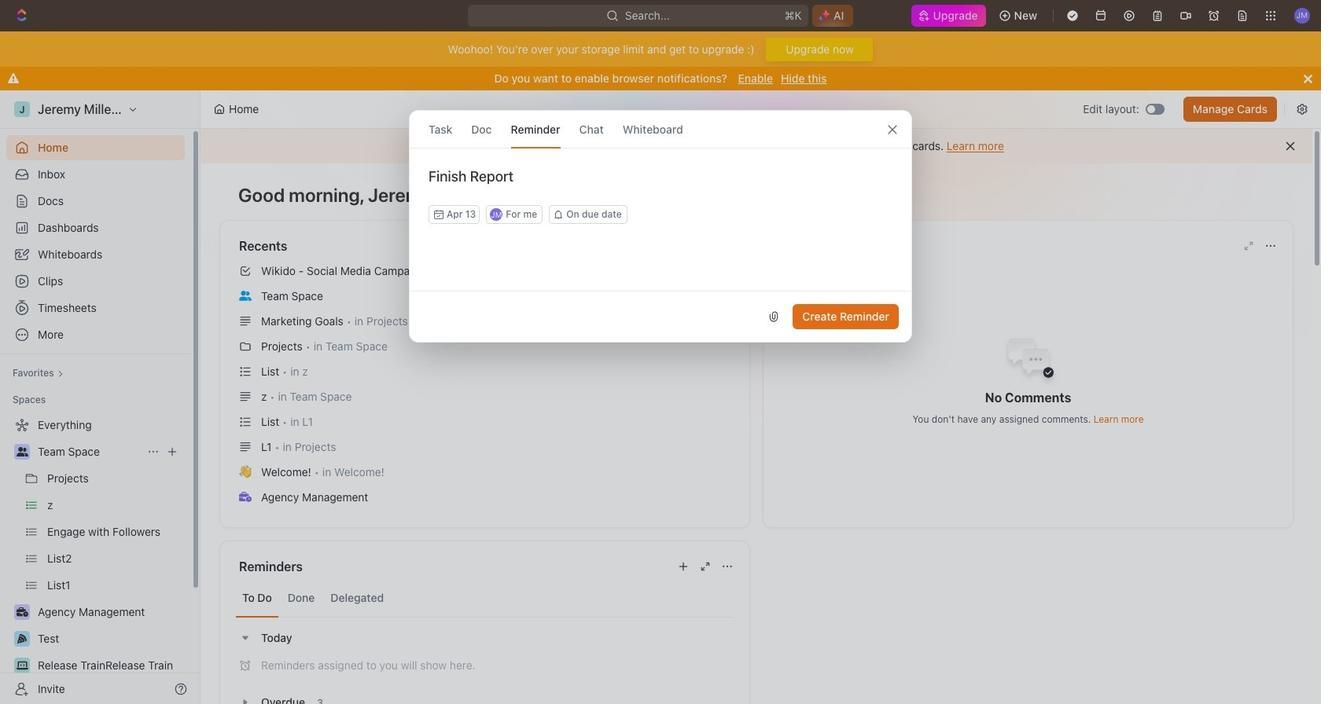 Task type: describe. For each thing, give the bounding box(es) containing it.
user group image inside sidebar navigation
[[16, 447, 28, 457]]



Task type: locate. For each thing, give the bounding box(es) containing it.
1 horizontal spatial user group image
[[239, 291, 252, 301]]

alert
[[201, 129, 1313, 164]]

0 vertical spatial user group image
[[239, 291, 252, 301]]

1 vertical spatial user group image
[[16, 447, 28, 457]]

Reminder na﻿me or type '/' for commands text field
[[410, 168, 911, 205]]

tab list
[[236, 580, 734, 618]]

dialog
[[409, 110, 912, 343]]

user group image
[[239, 291, 252, 301], [16, 447, 28, 457]]

business time image
[[239, 492, 252, 502]]

0 horizontal spatial user group image
[[16, 447, 28, 457]]

sidebar navigation
[[0, 90, 201, 705]]



Task type: vqa. For each thing, say whether or not it's contained in the screenshot.
alert
yes



